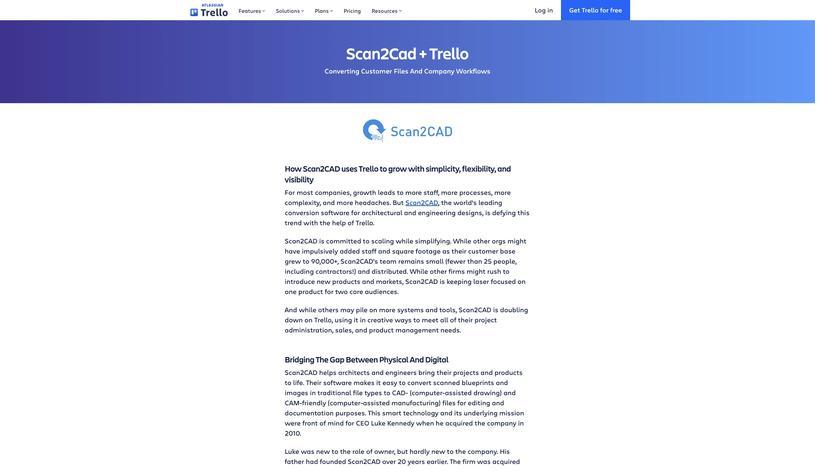 Task type: locate. For each thing, give the bounding box(es) containing it.
and up "down"
[[285, 305, 297, 315]]

0 vertical spatial and
[[410, 66, 423, 76]]

was down company.
[[477, 457, 491, 466]]

,
[[438, 198, 440, 207]]

0 vertical spatial it
[[354, 316, 358, 325]]

to up staff
[[363, 237, 370, 246]]

solutions button
[[271, 0, 310, 20]]

as
[[443, 247, 450, 256]]

0 vertical spatial assisted
[[445, 388, 472, 398]]

the inside bridging the gap between physical and digital scan2cad helps architects and engineers bring their projects and products to life. their software makes it easy to convert scanned blueprints and images in traditional file types to cad- (computer-assisted drawing) and cam-friendly (computer-assisted manufacturing) files for editing and documentation purposes. this smart technology and its underlying mission were front of mind for ceo luke kennedy when he acquired the company in 2010.
[[475, 419, 486, 428]]

get
[[569, 6, 580, 14]]

(fewer
[[446, 257, 466, 266]]

assisted up files
[[445, 388, 472, 398]]

2 vertical spatial on
[[305, 316, 313, 325]]

1 horizontal spatial product
[[369, 326, 394, 335]]

designs,
[[458, 208, 484, 217]]

is left keeping
[[440, 277, 445, 286]]

0 vertical spatial the
[[316, 354, 329, 365]]

to inside for most companies, growth leads to more staff, more processes, more complexity, and more headaches. but
[[397, 188, 404, 197]]

pricing link
[[338, 0, 366, 20]]

1 vertical spatial the
[[450, 457, 461, 466]]

1 vertical spatial products
[[495, 368, 523, 377]]

down
[[285, 316, 303, 325]]

of right all
[[450, 316, 457, 325]]

0 vertical spatial products
[[332, 277, 361, 286]]

mind
[[328, 419, 344, 428]]

0 horizontal spatial products
[[332, 277, 361, 286]]

in down the mission
[[518, 419, 524, 428]]

to up earlier.
[[447, 447, 454, 456]]

1 vertical spatial and
[[285, 305, 297, 315]]

product down introduce
[[298, 287, 323, 296]]

administration,
[[285, 326, 334, 335]]

is
[[485, 208, 491, 217], [319, 237, 325, 246], [440, 277, 445, 286], [493, 305, 499, 315]]

might up base
[[508, 237, 527, 246]]

this
[[518, 208, 530, 217]]

products up 'drawing)'
[[495, 368, 523, 377]]

0 vertical spatial on
[[518, 277, 526, 286]]

in
[[548, 6, 553, 14], [360, 316, 366, 325], [310, 388, 316, 398], [518, 419, 524, 428], [488, 467, 494, 469]]

a
[[496, 467, 500, 469]]

1 horizontal spatial he
[[436, 419, 444, 428]]

for left two
[[325, 287, 334, 296]]

luke up father
[[285, 447, 299, 456]]

and inside , the world's leading conversion software for architectural and engineering designs, is defying this trend with the help of trello.
[[404, 208, 416, 217]]

new down the contractors!)
[[317, 277, 331, 286]]

of right front
[[320, 419, 326, 428]]

features button
[[233, 0, 271, 20]]

role
[[353, 447, 365, 456]]

1 vertical spatial their
[[458, 316, 473, 325]]

1 horizontal spatial with
[[408, 163, 425, 174]]

to up but
[[397, 188, 404, 197]]

scan2cad up companies,
[[303, 163, 340, 174]]

and
[[410, 66, 423, 76], [285, 305, 297, 315], [410, 354, 424, 365]]

it inside bridging the gap between physical and digital scan2cad helps architects and engineers bring their projects and products to life. their software makes it easy to convert scanned blueprints and images in traditional file types to cad- (computer-assisted drawing) and cam-friendly (computer-assisted manufacturing) files for editing and documentation purposes. this smart technology and its underlying mission were front of mind for ceo luke kennedy when he acquired the company in 2010.
[[376, 378, 381, 387]]

he down the technology
[[436, 419, 444, 428]]

1 vertical spatial acquired
[[493, 457, 520, 466]]

drawing)
[[474, 388, 502, 398]]

with down the conversion
[[304, 218, 318, 227]]

0 vertical spatial while
[[453, 237, 472, 246]]

0 vertical spatial product
[[298, 287, 323, 296]]

1 horizontal spatial acquired
[[493, 457, 520, 466]]

2 vertical spatial their
[[437, 368, 452, 377]]

systems
[[397, 305, 424, 315]]

for up trello.
[[351, 208, 360, 217]]

his
[[500, 447, 510, 456]]

to inside and while others may pile on more systems and tools, scan2cad is doubling down on trello, using it in creative ways to meet all of their project administration, sales, and product management needs.
[[414, 316, 420, 325]]

team
[[380, 257, 397, 266]]

luke down this
[[371, 419, 386, 428]]

while up (fewer
[[453, 237, 472, 246]]

small
[[426, 257, 444, 266]]

product inside scan2cad is committed to scaling while simplifying. while other orgs might have impulsively added staff and square footage as their customer base grew to 90,000+, scan2cad's team remains small (fewer than 25 people, including contractors!) and distributed. while other firms might rush to introduce new products and markets, scan2cad is keeping laser focused on one product for two core audiences.
[[298, 287, 323, 296]]

founded
[[320, 457, 346, 466]]

with inside how scan2cad uses trello to grow with simplicity, flexibility, and visibility
[[408, 163, 425, 174]]

cam-
[[285, 399, 302, 408]]

images
[[285, 388, 308, 398]]

2 vertical spatial and
[[410, 354, 424, 365]]

0 vertical spatial (computer-
[[410, 388, 445, 398]]

help
[[332, 218, 346, 227]]

files
[[443, 399, 456, 408]]

scan2cad link
[[406, 198, 438, 207]]

1 vertical spatial while
[[299, 305, 317, 315]]

1 vertical spatial product
[[369, 326, 394, 335]]

2 horizontal spatial trello
[[582, 6, 599, 14]]

might down than
[[467, 267, 486, 276]]

it inside and while others may pile on more systems and tools, scan2cad is doubling down on trello, using it in creative ways to meet all of their project administration, sales, and product management needs.
[[354, 316, 358, 325]]

0 horizontal spatial luke
[[285, 447, 299, 456]]

0 horizontal spatial he
[[302, 467, 310, 469]]

and up core
[[362, 277, 374, 286]]

scan2cad up project
[[459, 305, 492, 315]]

1 horizontal spatial was
[[477, 457, 491, 466]]

staff
[[362, 247, 377, 256]]

0 horizontal spatial with
[[304, 218, 318, 227]]

1 vertical spatial when
[[348, 467, 366, 469]]

is inside , the world's leading conversion software for architectural and engineering designs, is defying this trend with the help of trello.
[[485, 208, 491, 217]]

new up earlier.
[[432, 447, 445, 456]]

1 vertical spatial software
[[323, 378, 352, 387]]

0 vertical spatial luke
[[371, 419, 386, 428]]

software inside , the world's leading conversion software for architectural and engineering designs, is defying this trend with the help of trello.
[[321, 208, 350, 217]]

log in
[[535, 6, 553, 14]]

0 vertical spatial he
[[436, 419, 444, 428]]

1 horizontal spatial it
[[376, 378, 381, 387]]

more down companies,
[[337, 198, 353, 207]]

1 vertical spatial with
[[304, 218, 318, 227]]

1 vertical spatial but
[[336, 467, 347, 469]]

0 vertical spatial while
[[396, 237, 413, 246]]

1 horizontal spatial products
[[495, 368, 523, 377]]

and down the scaling
[[378, 247, 391, 256]]

acquired inside bridging the gap between physical and digital scan2cad helps architects and engineers bring their projects and products to life. their software makes it easy to convert scanned blueprints and images in traditional file types to cad- (computer-assisted drawing) and cam-friendly (computer-assisted manufacturing) files for editing and documentation purposes. this smart technology and its underlying mission were front of mind for ceo luke kennedy when he acquired the company in 2010.
[[445, 419, 473, 428]]

the left role
[[340, 447, 351, 456]]

staff,
[[424, 188, 440, 197]]

trello right uses
[[359, 163, 379, 174]]

of right help
[[348, 218, 354, 227]]

1 vertical spatial other
[[430, 267, 447, 276]]

base
[[500, 247, 516, 256]]

0 vertical spatial when
[[416, 419, 434, 428]]

luke inside bridging the gap between physical and digital scan2cad helps architects and engineers bring their projects and products to life. their software makes it easy to convert scanned blueprints and images in traditional file types to cad- (computer-assisted drawing) and cam-friendly (computer-assisted manufacturing) files for editing and documentation purposes. this smart technology and its underlying mission were front of mind for ceo luke kennedy when he acquired the company in 2010.
[[371, 419, 386, 428]]

0 horizontal spatial the
[[316, 354, 329, 365]]

software up help
[[321, 208, 350, 217]]

for inside scan2cad is committed to scaling while simplifying. while other orgs might have impulsively added staff and square footage as their customer base grew to 90,000+, scan2cad's team remains small (fewer than 25 people, including contractors!) and distributed. while other firms might rush to introduce new products and markets, scan2cad is keeping laser focused on one product for two core audiences.
[[325, 287, 334, 296]]

is up impulsively
[[319, 237, 325, 246]]

of inside and while others may pile on more systems and tools, scan2cad is doubling down on trello, using it in creative ways to meet all of their project administration, sales, and product management needs.
[[450, 316, 457, 325]]

in inside luke was new to the role of owner, but hardly new to the company. his father had founded scan2cad over 20 years earlier. the firm was acquired after he retired, but when that acquirer wanted to take the firm in a differe
[[488, 467, 494, 469]]

while down remains
[[410, 267, 428, 276]]

take
[[446, 467, 460, 469]]

and
[[498, 163, 511, 174], [323, 198, 335, 207], [404, 208, 416, 217], [378, 247, 391, 256], [358, 267, 370, 276], [362, 277, 374, 286], [426, 305, 438, 315], [355, 326, 367, 335], [372, 368, 384, 377], [481, 368, 493, 377], [496, 378, 508, 387], [504, 388, 516, 398], [492, 399, 504, 408], [440, 409, 453, 418]]

and down companies,
[[323, 198, 335, 207]]

2 vertical spatial trello
[[359, 163, 379, 174]]

1 horizontal spatial luke
[[371, 419, 386, 428]]

but down founded on the left bottom
[[336, 467, 347, 469]]

and up bring
[[410, 354, 424, 365]]

creative
[[368, 316, 393, 325]]

0 vertical spatial their
[[452, 247, 467, 256]]

get trello for free
[[569, 6, 622, 14]]

is down leading
[[485, 208, 491, 217]]

and down scan2cad's
[[358, 267, 370, 276]]

to
[[380, 163, 387, 174], [397, 188, 404, 197], [363, 237, 370, 246], [303, 257, 310, 266], [503, 267, 510, 276], [414, 316, 420, 325], [285, 378, 292, 387], [399, 378, 406, 387], [384, 388, 391, 398], [332, 447, 339, 456], [447, 447, 454, 456], [437, 467, 444, 469]]

product down 'creative'
[[369, 326, 394, 335]]

two
[[335, 287, 348, 296]]

trello up company
[[430, 43, 469, 64]]

0 horizontal spatial assisted
[[363, 399, 390, 408]]

to up management
[[414, 316, 420, 325]]

grew
[[285, 257, 301, 266]]

and inside scan2cad + trello converting customer files and company workflows
[[410, 66, 423, 76]]

their
[[452, 247, 467, 256], [458, 316, 473, 325], [437, 368, 452, 377]]

their inside bridging the gap between physical and digital scan2cad helps architects and engineers bring their projects and products to life. their software makes it easy to convert scanned blueprints and images in traditional file types to cad- (computer-assisted drawing) and cam-friendly (computer-assisted manufacturing) files for editing and documentation purposes. this smart technology and its underlying mission were front of mind for ceo luke kennedy when he acquired the company in 2010.
[[437, 368, 452, 377]]

while up "square"
[[396, 237, 413, 246]]

scan2cad logo image
[[363, 119, 452, 142]]

0 vertical spatial firm
[[463, 457, 476, 466]]

1 vertical spatial assisted
[[363, 399, 390, 408]]

is up project
[[493, 305, 499, 315]]

acquirer
[[383, 467, 409, 469]]

the right ,
[[441, 198, 452, 207]]

solutions
[[276, 7, 300, 14]]

1 vertical spatial trello
[[430, 43, 469, 64]]

bring
[[419, 368, 435, 377]]

0 horizontal spatial was
[[301, 447, 315, 456]]

software inside bridging the gap between physical and digital scan2cad helps architects and engineers bring their projects and products to life. their software makes it easy to convert scanned blueprints and images in traditional file types to cad- (computer-assisted drawing) and cam-friendly (computer-assisted manufacturing) files for editing and documentation purposes. this smart technology and its underlying mission were front of mind for ceo luke kennedy when he acquired the company in 2010.
[[323, 378, 352, 387]]

1 horizontal spatial when
[[416, 419, 434, 428]]

(computer- up purposes.
[[328, 399, 363, 408]]

more up 'creative'
[[379, 305, 396, 315]]

1 horizontal spatial other
[[473, 237, 490, 246]]

convert
[[408, 378, 432, 387]]

1 horizontal spatial assisted
[[445, 388, 472, 398]]

1 horizontal spatial the
[[450, 457, 461, 466]]

and while others may pile on more systems and tools, scan2cad is doubling down on trello, using it in creative ways to meet all of their project administration, sales, and product management needs.
[[285, 305, 528, 335]]

1 horizontal spatial but
[[397, 447, 408, 456]]

of right role
[[366, 447, 373, 456]]

in left a
[[488, 467, 494, 469]]

0 vertical spatial was
[[301, 447, 315, 456]]

0 horizontal spatial product
[[298, 287, 323, 296]]

1 vertical spatial while
[[410, 267, 428, 276]]

and up meet
[[426, 305, 438, 315]]

features
[[239, 7, 261, 14]]

1 vertical spatial on
[[369, 305, 378, 315]]

when down the technology
[[416, 419, 434, 428]]

customer
[[468, 247, 499, 256]]

1 vertical spatial firm
[[474, 467, 486, 469]]

added
[[340, 247, 360, 256]]

he inside bridging the gap between physical and digital scan2cad helps architects and engineers bring their projects and products to life. their software makes it easy to convert scanned blueprints and images in traditional file types to cad- (computer-assisted drawing) and cam-friendly (computer-assisted manufacturing) files for editing and documentation purposes. this smart technology and its underlying mission were front of mind for ceo luke kennedy when he acquired the company in 2010.
[[436, 419, 444, 428]]

contractors!)
[[316, 267, 356, 276]]

acquired
[[445, 419, 473, 428], [493, 457, 520, 466]]

products
[[332, 277, 361, 286], [495, 368, 523, 377]]

front
[[303, 419, 318, 428]]

workflows
[[456, 66, 491, 76]]

1 vertical spatial might
[[467, 267, 486, 276]]

1 horizontal spatial while
[[396, 237, 413, 246]]

other down small
[[430, 267, 447, 276]]

for most companies, growth leads to more staff, more processes, more complexity, and more headaches. but
[[285, 188, 511, 207]]

1 vertical spatial he
[[302, 467, 310, 469]]

plans button
[[310, 0, 338, 20]]

trello,
[[314, 316, 333, 325]]

and up the 'easy'
[[372, 368, 384, 377]]

2 horizontal spatial on
[[518, 277, 526, 286]]

and inside how scan2cad uses trello to grow with simplicity, flexibility, and visibility
[[498, 163, 511, 174]]

scan2cad down role
[[348, 457, 381, 466]]

0 horizontal spatial while
[[299, 305, 317, 315]]

trello.
[[356, 218, 375, 227]]

mission
[[500, 409, 524, 418]]

1 vertical spatial (computer-
[[328, 399, 363, 408]]

scan2cad inside luke was new to the role of owner, but hardly new to the company. his father had founded scan2cad over 20 years earlier. the firm was acquired after he retired, but when that acquirer wanted to take the firm in a differe
[[348, 457, 381, 466]]

more up leading
[[495, 188, 511, 197]]

0 horizontal spatial trello
[[359, 163, 379, 174]]

smart
[[382, 409, 402, 418]]

0 vertical spatial other
[[473, 237, 490, 246]]

focused
[[491, 277, 516, 286]]

acquired down his
[[493, 457, 520, 466]]

luke
[[371, 419, 386, 428], [285, 447, 299, 456]]

earlier.
[[427, 457, 448, 466]]

on right pile
[[369, 305, 378, 315]]

0 vertical spatial software
[[321, 208, 350, 217]]

0 vertical spatial with
[[408, 163, 425, 174]]

and inside bridging the gap between physical and digital scan2cad helps architects and engineers bring their projects and products to life. their software makes it easy to convert scanned blueprints and images in traditional file types to cad- (computer-assisted drawing) and cam-friendly (computer-assisted manufacturing) files for editing and documentation purposes. this smart technology and its underlying mission were front of mind for ceo luke kennedy when he acquired the company in 2010.
[[410, 354, 424, 365]]

simplicity,
[[426, 163, 461, 174]]

0 horizontal spatial while
[[410, 267, 428, 276]]

in right the log
[[548, 6, 553, 14]]

1 horizontal spatial while
[[453, 237, 472, 246]]

firms
[[449, 267, 465, 276]]

the down underlying
[[475, 419, 486, 428]]

their up needs.
[[458, 316, 473, 325]]

0 horizontal spatial acquired
[[445, 419, 473, 428]]

to left grow
[[380, 163, 387, 174]]

scan2cad up life.
[[285, 368, 318, 377]]

it up types
[[376, 378, 381, 387]]

pile
[[356, 305, 368, 315]]

0 horizontal spatial it
[[354, 316, 358, 325]]

it down pile
[[354, 316, 358, 325]]

but
[[393, 198, 404, 207]]

1 horizontal spatial (computer-
[[410, 388, 445, 398]]

1 vertical spatial it
[[376, 378, 381, 387]]

for down purposes.
[[346, 419, 354, 428]]

on right focused
[[518, 277, 526, 286]]

and down the "scan2cad" link
[[404, 208, 416, 217]]

leading
[[479, 198, 503, 207]]

assisted up this
[[363, 399, 390, 408]]

headaches.
[[355, 198, 391, 207]]

more inside and while others may pile on more systems and tools, scan2cad is doubling down on trello, using it in creative ways to meet all of their project administration, sales, and product management needs.
[[379, 305, 396, 315]]

and inside and while others may pile on more systems and tools, scan2cad is doubling down on trello, using it in creative ways to meet all of their project administration, sales, and product management needs.
[[285, 305, 297, 315]]

was up "had"
[[301, 447, 315, 456]]

0 vertical spatial acquired
[[445, 419, 473, 428]]

he down "had"
[[302, 467, 310, 469]]

but up 20
[[397, 447, 408, 456]]

1 horizontal spatial might
[[508, 237, 527, 246]]

0 horizontal spatial (computer-
[[328, 399, 363, 408]]

1 horizontal spatial trello
[[430, 43, 469, 64]]

of inside luke was new to the role of owner, but hardly new to the company. his father had founded scan2cad over 20 years earlier. the firm was acquired after he retired, but when that acquirer wanted to take the firm in a differe
[[366, 447, 373, 456]]

have
[[285, 247, 300, 256]]

physical
[[379, 354, 409, 365]]

and up 'drawing)'
[[496, 378, 508, 387]]

their up scanned
[[437, 368, 452, 377]]

scan2cad
[[303, 163, 340, 174], [406, 198, 438, 207], [285, 237, 318, 246], [405, 277, 438, 286], [459, 305, 492, 315], [285, 368, 318, 377], [348, 457, 381, 466]]

1 vertical spatial luke
[[285, 447, 299, 456]]

0 vertical spatial trello
[[582, 6, 599, 14]]

(computer- down 'convert'
[[410, 388, 445, 398]]

the up the take
[[450, 457, 461, 466]]

scan2cad inside and while others may pile on more systems and tools, scan2cad is doubling down on trello, using it in creative ways to meet all of their project administration, sales, and product management needs.
[[459, 305, 492, 315]]

simplifying.
[[415, 237, 452, 246]]

trend
[[285, 218, 302, 227]]

0 horizontal spatial when
[[348, 467, 366, 469]]

new inside scan2cad is committed to scaling while simplifying. while other orgs might have impulsively added staff and square footage as their customer base grew to 90,000+, scan2cad's team remains small (fewer than 25 people, including contractors!) and distributed. while other firms might rush to introduce new products and markets, scan2cad is keeping laser focused on one product for two core audiences.
[[317, 277, 331, 286]]

architects
[[338, 368, 370, 377]]

for
[[600, 6, 609, 14], [351, 208, 360, 217], [325, 287, 334, 296], [458, 399, 466, 408], [346, 419, 354, 428]]

how scan2cad uses trello to grow with simplicity, flexibility, and visibility
[[285, 163, 511, 185]]

companies,
[[315, 188, 351, 197]]

more right staff,
[[441, 188, 458, 197]]

acquired down its
[[445, 419, 473, 428]]

on up administration,
[[305, 316, 313, 325]]

the up helps
[[316, 354, 329, 365]]

life.
[[293, 378, 304, 387]]

software up traditional
[[323, 378, 352, 387]]

in down pile
[[360, 316, 366, 325]]

their up (fewer
[[452, 247, 467, 256]]

with
[[408, 163, 425, 174], [304, 218, 318, 227]]



Task type: describe. For each thing, give the bounding box(es) containing it.
new up founded on the left bottom
[[316, 447, 330, 456]]

and up the mission
[[504, 388, 516, 398]]

had
[[306, 457, 318, 466]]

leads
[[378, 188, 395, 197]]

to down engineers in the bottom of the page
[[399, 378, 406, 387]]

committed
[[326, 237, 361, 246]]

free
[[611, 6, 622, 14]]

more up the "scan2cad" link
[[406, 188, 422, 197]]

customer
[[361, 66, 392, 76]]

acquired inside luke was new to the role of owner, but hardly new to the company. his father had founded scan2cad over 20 years earlier. the firm was acquired after he retired, but when that acquirer wanted to take the firm in a differe
[[493, 457, 520, 466]]

after
[[285, 467, 300, 469]]

on inside scan2cad is committed to scaling while simplifying. while other orgs might have impulsively added staff and square footage as their customer base grew to 90,000+, scan2cad's team remains small (fewer than 25 people, including contractors!) and distributed. while other firms might rush to introduce new products and markets, scan2cad is keeping laser focused on one product for two core audiences.
[[518, 277, 526, 286]]

0 horizontal spatial other
[[430, 267, 447, 276]]

for inside , the world's leading conversion software for architectural and engineering designs, is defying this trend with the help of trello.
[[351, 208, 360, 217]]

their inside scan2cad is committed to scaling while simplifying. while other orgs might have impulsively added staff and square footage as their customer base grew to 90,000+, scan2cad's team remains small (fewer than 25 people, including contractors!) and distributed. while other firms might rush to introduce new products and markets, scan2cad is keeping laser focused on one product for two core audiences.
[[452, 247, 467, 256]]

and down files
[[440, 409, 453, 418]]

luke inside luke was new to the role of owner, but hardly new to the company. his father had founded scan2cad over 20 years earlier. the firm was acquired after he retired, but when that acquirer wanted to take the firm in a differe
[[285, 447, 299, 456]]

audiences.
[[365, 287, 399, 296]]

makes
[[354, 378, 375, 387]]

when inside luke was new to the role of owner, but hardly new to the company. his father had founded scan2cad over 20 years earlier. the firm was acquired after he retired, but when that acquirer wanted to take the firm in a differe
[[348, 467, 366, 469]]

wanted
[[411, 467, 436, 469]]

converting
[[325, 66, 360, 76]]

ceo
[[356, 419, 370, 428]]

get trello for free link
[[561, 0, 630, 20]]

friendly
[[302, 399, 326, 408]]

to up "including"
[[303, 257, 310, 266]]

helps
[[319, 368, 337, 377]]

manufacturing)
[[392, 399, 441, 408]]

0 horizontal spatial but
[[336, 467, 347, 469]]

for left free
[[600, 6, 609, 14]]

log
[[535, 6, 546, 14]]

kennedy
[[387, 419, 415, 428]]

to down earlier.
[[437, 467, 444, 469]]

resources button
[[366, 0, 407, 20]]

management
[[396, 326, 439, 335]]

laser
[[474, 277, 489, 286]]

the inside bridging the gap between physical and digital scan2cad helps architects and engineers bring their projects and products to life. their software makes it easy to convert scanned blueprints and images in traditional file types to cad- (computer-assisted drawing) and cam-friendly (computer-assisted manufacturing) files for editing and documentation purposes. this smart technology and its underlying mission were front of mind for ceo luke kennedy when he acquired the company in 2010.
[[316, 354, 329, 365]]

blueprints
[[462, 378, 494, 387]]

plans
[[315, 7, 329, 14]]

for up its
[[458, 399, 466, 408]]

scan2cad's
[[341, 257, 378, 266]]

projects
[[453, 368, 479, 377]]

and right sales,
[[355, 326, 367, 335]]

father
[[285, 457, 304, 466]]

the right the take
[[461, 467, 472, 469]]

than
[[468, 257, 482, 266]]

products inside scan2cad is committed to scaling while simplifying. while other orgs might have impulsively added staff and square footage as their customer base grew to 90,000+, scan2cad's team remains small (fewer than 25 people, including contractors!) and distributed. while other firms might rush to introduce new products and markets, scan2cad is keeping laser focused on one product for two core audiences.
[[332, 277, 361, 286]]

sales,
[[335, 326, 354, 335]]

digital
[[425, 354, 449, 365]]

their
[[306, 378, 322, 387]]

between
[[346, 354, 378, 365]]

of inside , the world's leading conversion software for architectural and engineering designs, is defying this trend with the help of trello.
[[348, 218, 354, 227]]

files
[[394, 66, 409, 76]]

their inside and while others may pile on more systems and tools, scan2cad is doubling down on trello, using it in creative ways to meet all of their project administration, sales, and product management needs.
[[458, 316, 473, 325]]

orgs
[[492, 237, 506, 246]]

to up founded on the left bottom
[[332, 447, 339, 456]]

years
[[408, 457, 425, 466]]

0 vertical spatial but
[[397, 447, 408, 456]]

while inside and while others may pile on more systems and tools, scan2cad is doubling down on trello, using it in creative ways to meet all of their project administration, sales, and product management needs.
[[299, 305, 317, 315]]

with inside , the world's leading conversion software for architectural and engineering designs, is defying this trend with the help of trello.
[[304, 218, 318, 227]]

and down 'drawing)'
[[492, 399, 504, 408]]

were
[[285, 419, 301, 428]]

architectural
[[362, 208, 403, 217]]

to down people, at the bottom right of page
[[503, 267, 510, 276]]

ways
[[395, 316, 412, 325]]

products inside bridging the gap between physical and digital scan2cad helps architects and engineers bring their projects and products to life. their software makes it easy to convert scanned blueprints and images in traditional file types to cad- (computer-assisted drawing) and cam-friendly (computer-assisted manufacturing) files for editing and documentation purposes. this smart technology and its underlying mission were front of mind for ceo luke kennedy when he acquired the company in 2010.
[[495, 368, 523, 377]]

atlassian trello image
[[190, 4, 228, 16]]

grow
[[389, 163, 407, 174]]

1 horizontal spatial on
[[369, 305, 378, 315]]

scan2cad inside bridging the gap between physical and digital scan2cad helps architects and engineers bring their projects and products to life. their software makes it easy to convert scanned blueprints and images in traditional file types to cad- (computer-assisted drawing) and cam-friendly (computer-assisted manufacturing) files for editing and documentation purposes. this smart technology and its underlying mission were front of mind for ceo luke kennedy when he acquired the company in 2010.
[[285, 368, 318, 377]]

scan2cad inside how scan2cad uses trello to grow with simplicity, flexibility, and visibility
[[303, 163, 340, 174]]

company.
[[468, 447, 498, 456]]

0 horizontal spatial on
[[305, 316, 313, 325]]

complexity,
[[285, 198, 321, 207]]

all
[[440, 316, 448, 325]]

uses
[[342, 163, 358, 174]]

owner,
[[374, 447, 396, 456]]

and inside for most companies, growth leads to more staff, more processes, more complexity, and more headaches. but
[[323, 198, 335, 207]]

trello inside how scan2cad uses trello to grow with simplicity, flexibility, and visibility
[[359, 163, 379, 174]]

25
[[484, 257, 492, 266]]

over
[[382, 457, 396, 466]]

0 horizontal spatial might
[[467, 267, 486, 276]]

and up blueprints
[[481, 368, 493, 377]]

scan2cad down staff,
[[406, 198, 438, 207]]

scan2cad
[[346, 43, 417, 64]]

square
[[392, 247, 414, 256]]

product inside and while others may pile on more systems and tools, scan2cad is doubling down on trello, using it in creative ways to meet all of their project administration, sales, and product management needs.
[[369, 326, 394, 335]]

this
[[368, 409, 381, 418]]

easy
[[383, 378, 398, 387]]

flexibility,
[[462, 163, 496, 174]]

how
[[285, 163, 302, 174]]

people,
[[494, 257, 517, 266]]

bridging the gap between physical and digital scan2cad helps architects and engineers bring their projects and products to life. their software makes it easy to convert scanned blueprints and images in traditional file types to cad- (computer-assisted drawing) and cam-friendly (computer-assisted manufacturing) files for editing and documentation purposes. this smart technology and its underlying mission were front of mind for ceo luke kennedy when he acquired the company in 2010.
[[285, 354, 524, 438]]

scan2cad + trello converting customer files and company workflows
[[325, 43, 491, 76]]

0 vertical spatial might
[[508, 237, 527, 246]]

the inside luke was new to the role of owner, but hardly new to the company. his father had founded scan2cad over 20 years earlier. the firm was acquired after he retired, but when that acquirer wanted to take the firm in a differe
[[450, 457, 461, 466]]

impulsively
[[302, 247, 338, 256]]

he inside luke was new to the role of owner, but hardly new to the company. his father had founded scan2cad over 20 years earlier. the firm was acquired after he retired, but when that acquirer wanted to take the firm in a differe
[[302, 467, 310, 469]]

while inside scan2cad is committed to scaling while simplifying. while other orgs might have impulsively added staff and square footage as their customer base grew to 90,000+, scan2cad's team remains small (fewer than 25 people, including contractors!) and distributed. while other firms might rush to introduce new products and markets, scan2cad is keeping laser focused on one product for two core audiences.
[[396, 237, 413, 246]]

in inside and while others may pile on more systems and tools, scan2cad is doubling down on trello, using it in creative ways to meet all of their project administration, sales, and product management needs.
[[360, 316, 366, 325]]

to inside how scan2cad uses trello to grow with simplicity, flexibility, and visibility
[[380, 163, 387, 174]]

including
[[285, 267, 314, 276]]

footage
[[416, 247, 441, 256]]

trello inside scan2cad + trello converting customer files and company workflows
[[430, 43, 469, 64]]

of inside bridging the gap between physical and digital scan2cad helps architects and engineers bring their projects and products to life. their software makes it easy to convert scanned blueprints and images in traditional file types to cad- (computer-assisted drawing) and cam-friendly (computer-assisted manufacturing) files for editing and documentation purposes. this smart technology and its underlying mission were front of mind for ceo luke kennedy when he acquired the company in 2010.
[[320, 419, 326, 428]]

distributed.
[[372, 267, 408, 276]]

underlying
[[464, 409, 498, 418]]

technology
[[403, 409, 439, 418]]

is inside and while others may pile on more systems and tools, scan2cad is doubling down on trello, using it in creative ways to meet all of their project administration, sales, and product management needs.
[[493, 305, 499, 315]]

the left help
[[320, 218, 331, 227]]

doubling
[[500, 305, 528, 315]]

growth
[[353, 188, 376, 197]]

world's
[[454, 198, 477, 207]]

scan2cad down remains
[[405, 277, 438, 286]]

tools,
[[440, 305, 457, 315]]

luke was new to the role of owner, but hardly new to the company. his father had founded scan2cad over 20 years earlier. the firm was acquired after he retired, but when that acquirer wanted to take the firm in a differe
[[285, 447, 529, 469]]

resources
[[372, 7, 398, 14]]

company
[[487, 419, 517, 428]]

to down the 'easy'
[[384, 388, 391, 398]]

introduce
[[285, 277, 315, 286]]

meet
[[422, 316, 439, 325]]

engineers
[[386, 368, 417, 377]]

1 vertical spatial was
[[477, 457, 491, 466]]

the up the take
[[456, 447, 466, 456]]

to left life.
[[285, 378, 292, 387]]

pricing
[[344, 7, 361, 14]]

in down their
[[310, 388, 316, 398]]

scan2cad up have on the left bottom of the page
[[285, 237, 318, 246]]

scanned
[[433, 378, 460, 387]]

using
[[335, 316, 352, 325]]

2010.
[[285, 429, 301, 438]]

when inside bridging the gap between physical and digital scan2cad helps architects and engineers bring their projects and products to life. their software makes it easy to convert scanned blueprints and images in traditional file types to cad- (computer-assisted drawing) and cam-friendly (computer-assisted manufacturing) files for editing and documentation purposes. this smart technology and its underlying mission were front of mind for ceo luke kennedy when he acquired the company in 2010.
[[416, 419, 434, 428]]

company
[[424, 66, 455, 76]]

one
[[285, 287, 297, 296]]



Task type: vqa. For each thing, say whether or not it's contained in the screenshot.
boards associated with your
no



